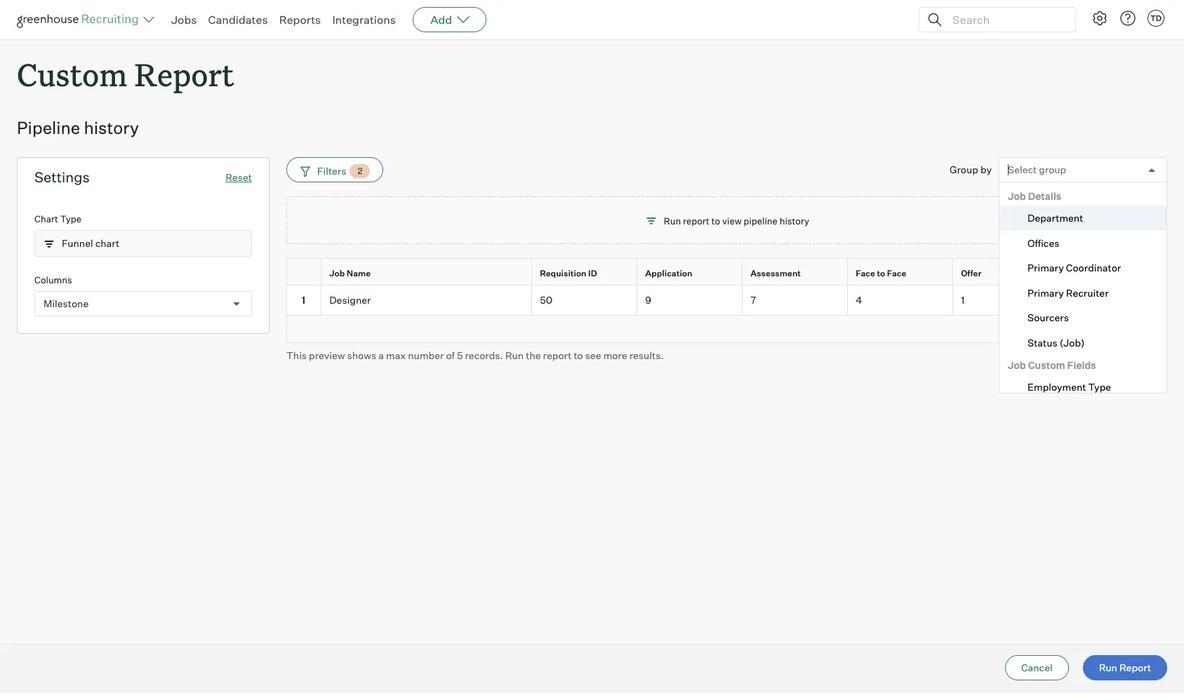Task type: locate. For each thing, give the bounding box(es) containing it.
column header
[[286, 259, 324, 288]]

run for run report to view pipeline history
[[664, 216, 681, 227]]

max
[[386, 350, 406, 361]]

0 horizontal spatial report
[[543, 350, 572, 361]]

this preview shows a max number of 5 records. run the report to see more results.
[[286, 350, 664, 361]]

the
[[526, 350, 541, 361]]

primary down offices
[[1028, 262, 1064, 274]]

requisition
[[540, 268, 587, 279]]

0 vertical spatial primary
[[1028, 262, 1064, 274]]

1 vertical spatial primary
[[1028, 287, 1064, 299]]

fields
[[1068, 360, 1097, 372]]

1 horizontal spatial to
[[712, 216, 721, 227]]

1 left designer
[[302, 294, 306, 306]]

status
[[1028, 337, 1058, 349]]

report
[[683, 216, 710, 227], [543, 350, 572, 361]]

1 primary from the top
[[1028, 262, 1064, 274]]

table
[[286, 258, 1168, 343]]

table containing 1
[[286, 258, 1168, 343]]

Search text field
[[949, 9, 1063, 30]]

history down custom report
[[84, 117, 139, 138]]

candidates link
[[208, 13, 268, 27]]

1 down offer
[[961, 294, 965, 306]]

2 face from the left
[[887, 268, 907, 279]]

0
[[1067, 294, 1073, 306]]

type for chart type
[[60, 214, 81, 225]]

report left the view
[[683, 216, 710, 227]]

1 vertical spatial report
[[1120, 662, 1152, 674]]

to
[[712, 216, 721, 227], [877, 268, 886, 279], [574, 350, 583, 361]]

integrations link
[[332, 13, 396, 27]]

1 row from the top
[[286, 258, 1168, 288]]

report right the
[[543, 350, 572, 361]]

face
[[856, 268, 876, 279], [887, 268, 907, 279]]

9
[[645, 294, 652, 306]]

run report button
[[1083, 656, 1168, 681]]

run inside button
[[1099, 662, 1118, 674]]

0 horizontal spatial type
[[60, 214, 81, 225]]

job name
[[329, 268, 371, 279]]

application
[[645, 268, 693, 279]]

job for job details
[[1008, 190, 1026, 202]]

1 horizontal spatial face
[[887, 268, 907, 279]]

more
[[604, 350, 628, 361]]

td
[[1151, 13, 1162, 23]]

number
[[408, 350, 444, 361]]

cancel button
[[1005, 656, 1069, 681]]

1 vertical spatial report
[[543, 350, 572, 361]]

0 vertical spatial type
[[60, 214, 81, 225]]

td button
[[1148, 10, 1165, 27]]

run report to view pipeline history
[[664, 216, 810, 227]]

integrations
[[332, 13, 396, 27]]

1 1 from the left
[[302, 294, 306, 306]]

job inside column header
[[329, 268, 345, 279]]

job details
[[1008, 190, 1062, 202]]

type
[[60, 214, 81, 225], [1089, 381, 1112, 393]]

reports link
[[279, 13, 321, 27]]

0 vertical spatial run
[[664, 216, 681, 227]]

1 horizontal spatial type
[[1089, 381, 1112, 393]]

1 vertical spatial to
[[877, 268, 886, 279]]

pipeline
[[17, 117, 80, 138]]

designer
[[329, 294, 371, 306]]

0 horizontal spatial history
[[84, 117, 139, 138]]

2 vertical spatial job
[[1008, 360, 1026, 372]]

jobs
[[171, 13, 197, 27]]

report
[[134, 53, 234, 95], [1120, 662, 1152, 674]]

0 vertical spatial job
[[1008, 190, 1026, 202]]

td button
[[1145, 7, 1168, 29]]

face to face column header
[[848, 259, 956, 288]]

1 inside 1 cell
[[302, 294, 306, 306]]

chart
[[34, 214, 58, 225]]

job
[[1008, 190, 1026, 202], [329, 268, 345, 279], [1008, 360, 1026, 372]]

1 face from the left
[[856, 268, 876, 279]]

history right pipeline
[[780, 216, 810, 227]]

primary left 0
[[1028, 287, 1064, 299]]

details
[[1028, 190, 1062, 202]]

type right the chart at the top of page
[[60, 214, 81, 225]]

report inside button
[[1120, 662, 1152, 674]]

report for run report
[[1120, 662, 1152, 674]]

job for job name
[[329, 268, 345, 279]]

50
[[540, 294, 553, 306]]

custom up pipeline history
[[17, 53, 127, 95]]

0 horizontal spatial custom
[[17, 53, 127, 95]]

view
[[722, 216, 742, 227]]

1 horizontal spatial run
[[664, 216, 681, 227]]

milestone
[[44, 298, 89, 310]]

2 primary from the top
[[1028, 287, 1064, 299]]

history
[[84, 117, 139, 138], [780, 216, 810, 227]]

0 horizontal spatial report
[[134, 53, 234, 95]]

0 vertical spatial custom
[[17, 53, 127, 95]]

1 vertical spatial custom
[[1028, 360, 1066, 372]]

candidates
[[208, 13, 268, 27]]

1 vertical spatial history
[[780, 216, 810, 227]]

reports
[[279, 13, 321, 27]]

1 vertical spatial type
[[1089, 381, 1112, 393]]

5
[[457, 350, 463, 361]]

0 vertical spatial report
[[134, 53, 234, 95]]

type for employment type
[[1089, 381, 1112, 393]]

preview
[[309, 350, 345, 361]]

row group
[[286, 286, 1168, 316]]

status (job)
[[1028, 337, 1085, 349]]

add button
[[413, 7, 487, 32]]

records.
[[465, 350, 503, 361]]

type down the fields
[[1089, 381, 1112, 393]]

1 horizontal spatial 1
[[961, 294, 965, 306]]

reset
[[226, 171, 252, 183]]

0 vertical spatial report
[[683, 216, 710, 227]]

1 horizontal spatial report
[[1120, 662, 1152, 674]]

job custom fields
[[1008, 360, 1097, 372]]

0 horizontal spatial 1
[[302, 294, 306, 306]]

0 vertical spatial to
[[712, 216, 721, 227]]

1 horizontal spatial report
[[683, 216, 710, 227]]

of
[[446, 350, 455, 361]]

name
[[347, 268, 371, 279]]

custom
[[17, 53, 127, 95], [1028, 360, 1066, 372]]

group
[[950, 164, 979, 176]]

primary coordinator
[[1028, 262, 1122, 274]]

face to face
[[856, 268, 907, 279]]

0 horizontal spatial face
[[856, 268, 876, 279]]

row containing job name
[[286, 258, 1168, 288]]

custom down status
[[1028, 360, 1066, 372]]

run
[[664, 216, 681, 227], [505, 350, 524, 361], [1099, 662, 1118, 674]]

7
[[751, 294, 756, 306]]

job for job custom fields
[[1008, 360, 1026, 372]]

0 horizontal spatial run
[[505, 350, 524, 361]]

2 vertical spatial run
[[1099, 662, 1118, 674]]

1
[[302, 294, 306, 306], [961, 294, 965, 306]]

row up 7
[[286, 258, 1168, 288]]

0 horizontal spatial to
[[574, 350, 583, 361]]

2 horizontal spatial run
[[1099, 662, 1118, 674]]

by
[[981, 164, 992, 176]]

1 vertical spatial job
[[329, 268, 345, 279]]

2 row from the top
[[286, 286, 1168, 316]]

1 horizontal spatial custom
[[1028, 360, 1066, 372]]

2 horizontal spatial to
[[877, 268, 886, 279]]

row down assessment
[[286, 286, 1168, 316]]

offer
[[961, 268, 982, 279]]

row
[[286, 258, 1168, 288], [286, 286, 1168, 316]]

0 vertical spatial history
[[84, 117, 139, 138]]

select
[[1008, 164, 1037, 176]]

2 1 from the left
[[961, 294, 965, 306]]

primary
[[1028, 262, 1064, 274], [1028, 287, 1064, 299]]

funnel chart
[[62, 238, 119, 250]]



Task type: vqa. For each thing, say whether or not it's contained in the screenshot.
"candidate pipeline email"
no



Task type: describe. For each thing, give the bounding box(es) containing it.
id
[[588, 268, 597, 279]]

add
[[431, 13, 452, 27]]

application column header
[[638, 259, 746, 288]]

coordinator
[[1067, 262, 1122, 274]]

filters
[[317, 165, 347, 177]]

run report
[[1099, 662, 1152, 674]]

1 vertical spatial run
[[505, 350, 524, 361]]

(job)
[[1060, 337, 1085, 349]]

primary for primary recruiter
[[1028, 287, 1064, 299]]

department
[[1028, 212, 1084, 224]]

employment
[[1028, 381, 1087, 393]]

run for run report
[[1099, 662, 1118, 674]]

4
[[856, 294, 863, 306]]

group
[[1039, 164, 1067, 176]]

2
[[358, 166, 363, 176]]

configure image
[[1092, 10, 1109, 27]]

requisition id
[[540, 268, 597, 279]]

requisition id column header
[[532, 259, 640, 288]]

1 cell
[[286, 286, 322, 316]]

group by
[[950, 164, 992, 176]]

columns
[[34, 274, 72, 286]]

recruiter
[[1067, 287, 1109, 299]]

jobs link
[[171, 13, 197, 27]]

1 horizontal spatial history
[[780, 216, 810, 227]]

chart type
[[34, 214, 81, 225]]

pipeline history
[[17, 117, 139, 138]]

report for custom report
[[134, 53, 234, 95]]

2 vertical spatial to
[[574, 350, 583, 361]]

custom report
[[17, 53, 234, 95]]

results.
[[630, 350, 664, 361]]

cancel
[[1022, 662, 1053, 674]]

greenhouse recruiting image
[[17, 11, 143, 28]]

primary for primary coordinator
[[1028, 262, 1064, 274]]

pipeline
[[744, 216, 778, 227]]

hired
[[1067, 268, 1090, 279]]

a
[[379, 350, 384, 361]]

this
[[286, 350, 307, 361]]

funnel
[[62, 238, 93, 250]]

assessment
[[751, 268, 801, 279]]

reset link
[[226, 171, 252, 183]]

primary recruiter
[[1028, 287, 1109, 299]]

to inside column header
[[877, 268, 886, 279]]

see
[[585, 350, 601, 361]]

chart
[[95, 238, 119, 250]]

offices
[[1028, 237, 1060, 249]]

assessment column header
[[743, 259, 851, 288]]

employment type
[[1028, 381, 1112, 393]]

settings
[[34, 169, 90, 186]]

row group containing 1
[[286, 286, 1168, 316]]

select group
[[1008, 164, 1067, 176]]

filter image
[[298, 165, 310, 177]]

sourcers
[[1028, 312, 1069, 324]]

shows
[[347, 350, 377, 361]]

job name column header
[[322, 259, 535, 288]]

row containing 1
[[286, 286, 1168, 316]]



